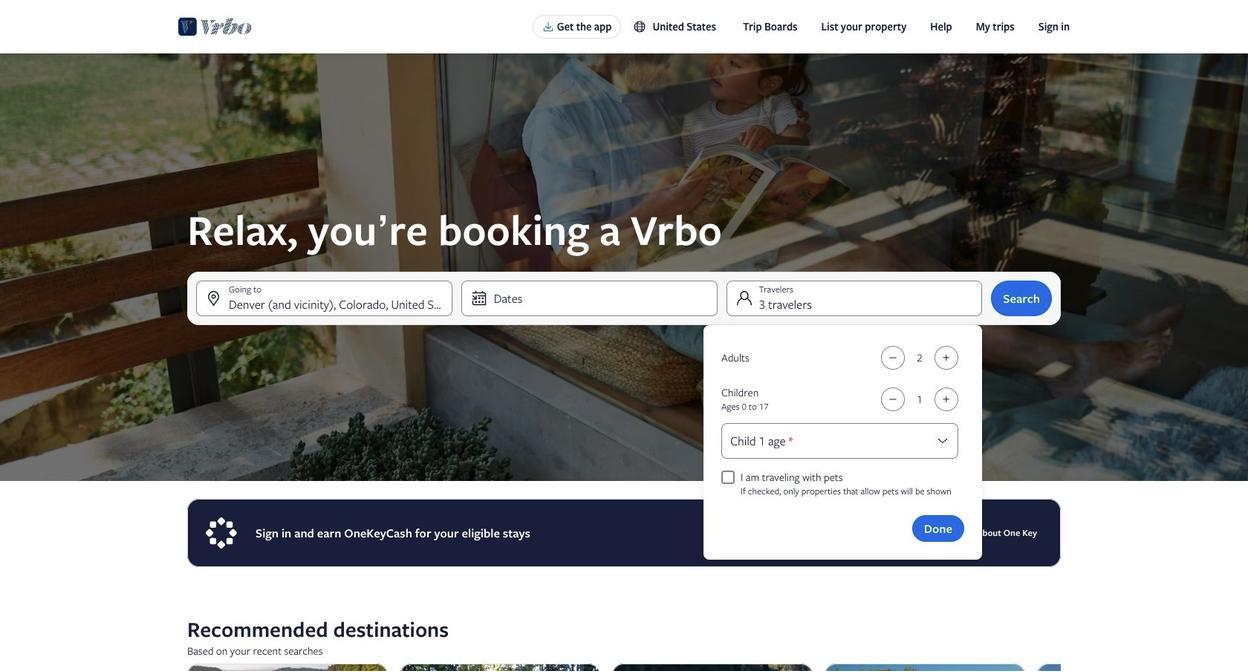 Task type: locate. For each thing, give the bounding box(es) containing it.
small image
[[633, 20, 647, 33]]

decrease the number of children image
[[885, 394, 902, 406]]

bitter sweet moment watching these goats play in the mountains of olympic national park, just days before they were relocated to the northern cascades. #adventure image
[[1037, 664, 1238, 672]]

i've worked one minute from here for the last 11 years and had no idea at this place was here #localsecrets image
[[400, 664, 600, 672]]

decrease the number of adults image
[[885, 352, 902, 364]]

main content
[[0, 54, 1248, 672]]



Task type: vqa. For each thing, say whether or not it's contained in the screenshot.
Leavenworth featuring a small town or village and street scenes image at the left bottom of the page
no



Task type: describe. For each thing, give the bounding box(es) containing it.
increase the number of adults image
[[938, 352, 956, 364]]

fun little island to explore & get away from it all. image
[[612, 664, 813, 672]]

download the app button image
[[542, 21, 554, 33]]

vrbo logo image
[[178, 15, 252, 39]]

wizard region
[[0, 54, 1248, 560]]

gig harbor featuring forests, a coastal town and a marina image
[[825, 664, 1025, 672]]

increase the number of children image
[[938, 394, 956, 406]]



